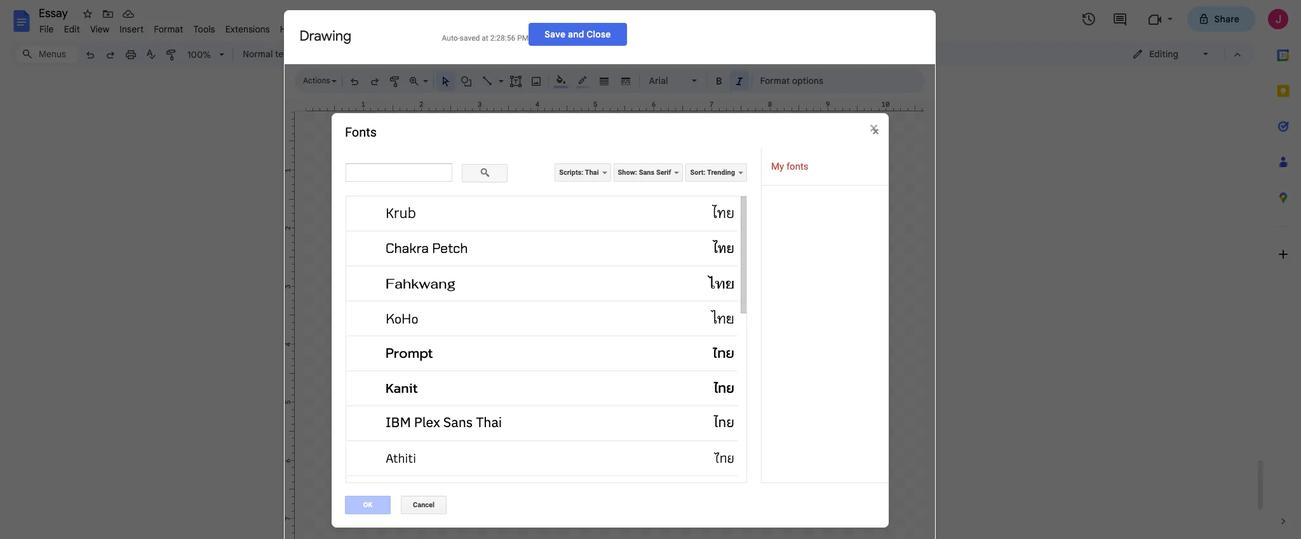 Task type: locate. For each thing, give the bounding box(es) containing it.
menu bar banner
[[0, 0, 1302, 539]]

Star checkbox
[[79, 5, 97, 23]]

pm
[[518, 33, 529, 42]]

menu bar inside menu bar banner
[[34, 17, 304, 38]]

tab list
[[1266, 38, 1302, 503]]

auto-
[[442, 33, 460, 42]]

saved
[[460, 33, 480, 42]]

drawing application
[[0, 0, 1302, 539]]

Rename text field
[[34, 5, 75, 20]]

save
[[545, 28, 566, 40]]

share. private to only me. image
[[1198, 13, 1210, 24]]

2:28:56
[[491, 33, 516, 42]]

menu bar
[[34, 17, 304, 38]]

drawing heading
[[300, 27, 427, 45]]

save and close button
[[529, 23, 627, 45]]

drawing
[[300, 27, 352, 44]]



Task type: describe. For each thing, give the bounding box(es) containing it.
drawing dialog
[[284, 10, 936, 539]]

at
[[482, 33, 489, 42]]

main toolbar
[[79, 0, 861, 361]]

auto-saved at 2:28:56 pm
[[442, 33, 529, 42]]

Menus field
[[16, 45, 79, 63]]

and
[[568, 28, 585, 40]]

close
[[587, 28, 611, 40]]

save and close
[[545, 28, 611, 40]]

tab list inside menu bar banner
[[1266, 38, 1302, 503]]



Task type: vqa. For each thing, say whether or not it's contained in the screenshot.
Extensions "menu item"
no



